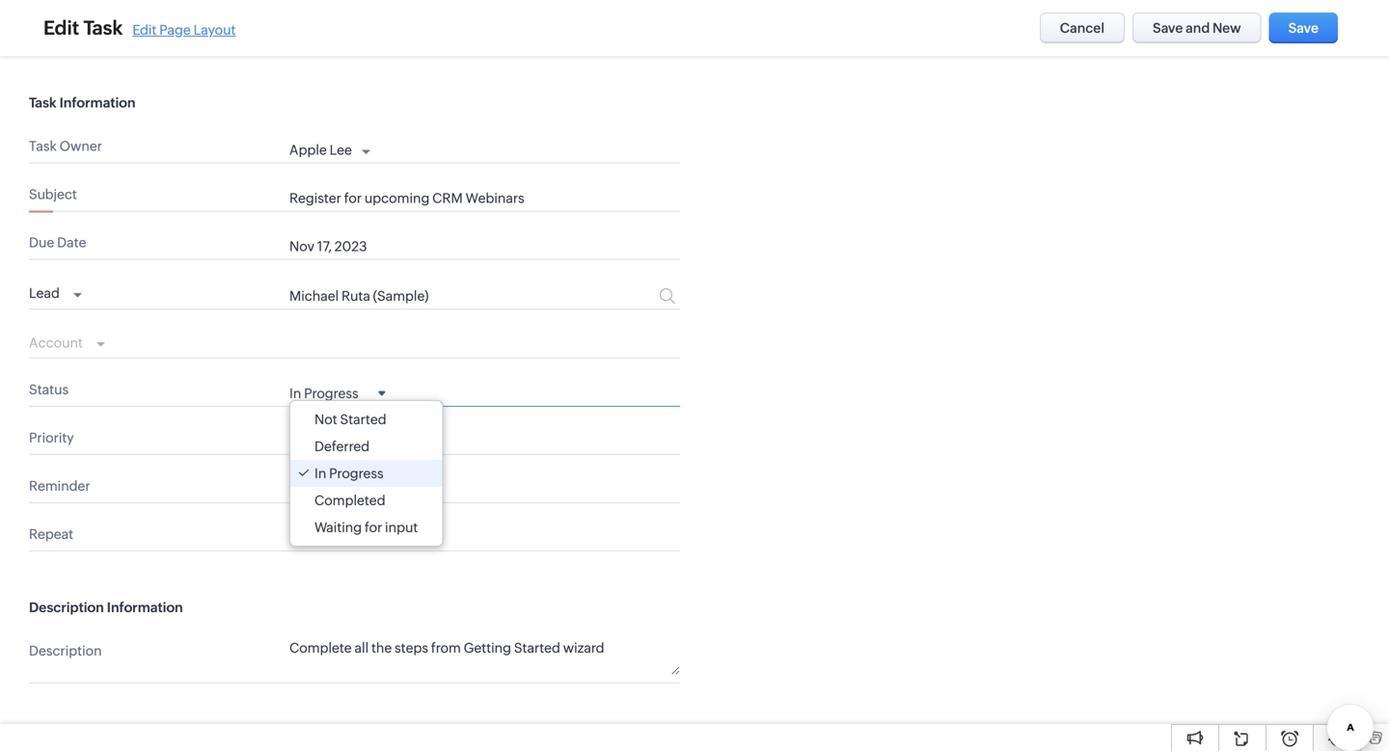 Task type: vqa. For each thing, say whether or not it's contained in the screenshot.
Not
yes



Task type: locate. For each thing, give the bounding box(es) containing it.
tree containing not started
[[290, 402, 442, 546]]

task
[[84, 16, 123, 39], [84, 17, 123, 39], [29, 95, 57, 110], [29, 138, 57, 154]]

description down description information
[[29, 644, 102, 659]]

tree
[[290, 402, 442, 546]]

description information
[[29, 600, 183, 616]]

progress
[[304, 386, 359, 402], [329, 466, 384, 482]]

1 horizontal spatial in
[[315, 466, 326, 482]]

Lead field
[[29, 281, 82, 304]]

in progress up completed at the bottom left of page
[[315, 466, 384, 482]]

description down repeat
[[29, 600, 104, 616]]

description
[[29, 600, 104, 616], [29, 644, 102, 659]]

In Progress field
[[289, 385, 386, 402]]

0 vertical spatial information
[[59, 95, 136, 110]]

1 vertical spatial description
[[29, 644, 102, 659]]

1 page from the top
[[159, 22, 191, 37]]

reminder
[[29, 479, 90, 494]]

account
[[29, 335, 83, 351]]

1 vertical spatial information
[[107, 600, 183, 616]]

due
[[29, 235, 54, 250]]

apple lee
[[289, 142, 352, 158]]

information for task information
[[59, 95, 136, 110]]

subject
[[29, 187, 77, 202]]

layout
[[194, 22, 236, 37], [194, 22, 236, 38]]

0 vertical spatial in progress
[[289, 386, 359, 402]]

edit
[[43, 16, 79, 39], [43, 17, 79, 39], [133, 22, 157, 37], [133, 22, 157, 38]]

not
[[315, 412, 337, 428]]

progress inside field
[[304, 386, 359, 402]]

in progress up not
[[289, 386, 359, 402]]

lee
[[330, 142, 352, 158]]

0 vertical spatial in
[[289, 386, 301, 402]]

information
[[59, 95, 136, 110], [107, 600, 183, 616]]

0 vertical spatial description
[[29, 600, 104, 616]]

task information
[[29, 95, 136, 110]]

0 horizontal spatial in
[[289, 386, 301, 402]]

not started
[[315, 412, 387, 428]]

description for description information
[[29, 600, 104, 616]]

progress up completed at the bottom left of page
[[329, 466, 384, 482]]

started
[[340, 412, 387, 428]]

page
[[159, 22, 191, 37], [159, 22, 191, 38]]

1 vertical spatial progress
[[329, 466, 384, 482]]

1 vertical spatial in
[[315, 466, 326, 482]]

information for description information
[[107, 600, 183, 616]]

2 edit page layout link from the top
[[133, 22, 236, 38]]

None button
[[1040, 12, 1125, 43], [1133, 12, 1262, 43], [1270, 12, 1338, 43], [1040, 13, 1125, 43], [1133, 13, 1262, 43], [1270, 13, 1338, 43], [1040, 12, 1125, 43], [1133, 12, 1262, 43], [1270, 12, 1338, 43], [1040, 13, 1125, 43], [1133, 13, 1262, 43], [1270, 13, 1338, 43]]

2 description from the top
[[29, 644, 102, 659]]

None text field
[[289, 191, 680, 206], [289, 288, 590, 304], [289, 191, 680, 206], [289, 288, 590, 304]]

in progress
[[289, 386, 359, 402], [315, 466, 384, 482]]

page for 1st edit page layout link
[[159, 22, 191, 37]]

owner
[[60, 138, 102, 154]]

2 page from the top
[[159, 22, 191, 38]]

edit page layout link
[[133, 22, 236, 37], [133, 22, 236, 38]]

progress up not
[[304, 386, 359, 402]]

waiting for input
[[315, 520, 418, 536]]

1 description from the top
[[29, 600, 104, 616]]

0 vertical spatial progress
[[304, 386, 359, 402]]

edit task edit page layout
[[43, 16, 236, 39], [43, 17, 236, 39]]

waiting
[[315, 520, 362, 536]]

in
[[289, 386, 301, 402], [315, 466, 326, 482]]



Task type: describe. For each thing, give the bounding box(es) containing it.
priority
[[29, 431, 74, 446]]

status
[[29, 382, 69, 398]]

task owner
[[29, 138, 102, 154]]

input
[[385, 520, 418, 536]]

in progress inside field
[[289, 386, 359, 402]]

for
[[365, 520, 382, 536]]

1 edit page layout link from the top
[[133, 22, 236, 37]]

due date
[[29, 235, 86, 250]]

date
[[57, 235, 86, 250]]

apple
[[289, 142, 327, 158]]

2 layout from the top
[[194, 22, 236, 38]]

description for description
[[29, 644, 102, 659]]

repeat
[[29, 527, 73, 542]]

in inside tree
[[315, 466, 326, 482]]

1 vertical spatial in progress
[[315, 466, 384, 482]]

lead
[[29, 286, 60, 301]]

deferred
[[315, 439, 370, 455]]

in inside field
[[289, 386, 301, 402]]

1 layout from the top
[[194, 22, 236, 37]]

Complete all the steps from Getting Started wizard text field
[[289, 640, 680, 676]]

page for second edit page layout link from the top
[[159, 22, 191, 38]]

mmm d, yyyy text field
[[289, 239, 622, 254]]

completed
[[315, 493, 386, 509]]

Account field
[[29, 330, 105, 353]]



